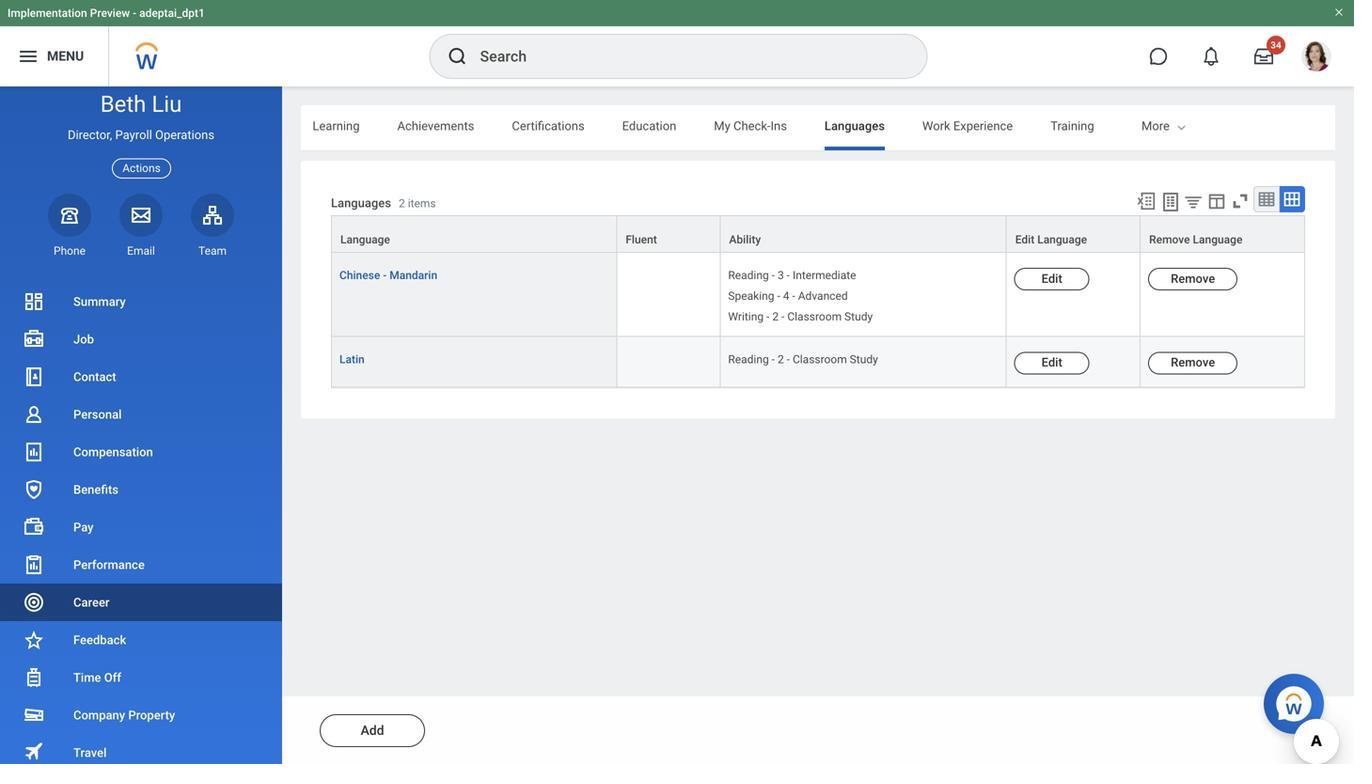 Task type: locate. For each thing, give the bounding box(es) containing it.
company
[[73, 709, 125, 723]]

team
[[199, 244, 227, 258]]

beth
[[100, 91, 146, 118]]

1 vertical spatial 2
[[773, 311, 779, 324]]

click to view/edit grid preferences image
[[1207, 191, 1228, 212]]

feedback image
[[23, 629, 45, 652]]

1 reading from the top
[[729, 269, 769, 282]]

2 horizontal spatial language
[[1194, 233, 1243, 247]]

study down advanced
[[845, 311, 873, 324]]

company property link
[[0, 697, 282, 735]]

personal
[[73, 408, 122, 422]]

2 reading from the top
[[729, 353, 769, 366]]

study inside "element"
[[850, 353, 879, 366]]

learning
[[313, 119, 360, 133]]

study inside items selected list
[[845, 311, 873, 324]]

chinese - mandarin
[[340, 269, 438, 282]]

list
[[0, 283, 282, 765]]

34 button
[[1244, 36, 1286, 77]]

2 vertical spatial 2
[[778, 353, 784, 366]]

reading inside "element"
[[729, 353, 769, 366]]

2 inside items selected list
[[773, 311, 779, 324]]

reading - 2 - classroom study element
[[729, 349, 879, 366]]

performance link
[[0, 547, 282, 584]]

reading for reading - 3 - intermediate
[[729, 269, 769, 282]]

compensation image
[[23, 441, 45, 464]]

0 horizontal spatial language
[[341, 233, 390, 247]]

time off
[[73, 671, 121, 685]]

summary image
[[23, 291, 45, 313]]

0 vertical spatial classroom
[[788, 311, 842, 324]]

list containing summary
[[0, 283, 282, 765]]

0 vertical spatial reading
[[729, 269, 769, 282]]

speaking - 4 - advanced
[[729, 290, 848, 303]]

languages
[[825, 119, 885, 133], [331, 196, 391, 210]]

benefits
[[73, 483, 119, 497]]

reading
[[729, 269, 769, 282], [729, 353, 769, 366]]

career link
[[0, 584, 282, 622]]

navigation pane region
[[0, 87, 282, 765]]

1 vertical spatial edit button
[[1015, 352, 1090, 375]]

reading up speaking
[[729, 269, 769, 282]]

2 language from the left
[[1038, 233, 1088, 247]]

classroom for reading
[[793, 353, 848, 366]]

0 vertical spatial 2
[[399, 197, 405, 210]]

2 for writing
[[773, 311, 779, 324]]

add
[[361, 724, 384, 739]]

team link
[[191, 194, 234, 259]]

contact link
[[0, 358, 282, 396]]

pay link
[[0, 509, 282, 547]]

1 vertical spatial study
[[850, 353, 879, 366]]

language inside popup button
[[1194, 233, 1243, 247]]

row for learning
[[331, 253, 1306, 337]]

languages left "items"
[[331, 196, 391, 210]]

job link
[[0, 321, 282, 358]]

items selected list
[[729, 265, 903, 325]]

1 horizontal spatial languages
[[825, 119, 885, 133]]

2 remove button from the top
[[1149, 352, 1238, 375]]

export to excel image
[[1137, 191, 1157, 212]]

0 vertical spatial languages
[[825, 119, 885, 133]]

compensation link
[[0, 434, 282, 471]]

classroom down writing - 2 - classroom study
[[793, 353, 848, 366]]

performance
[[73, 558, 145, 573]]

classroom inside items selected list
[[788, 311, 842, 324]]

time off image
[[23, 667, 45, 690]]

writing
[[729, 311, 764, 324]]

study for reading - 2 - classroom study
[[850, 353, 879, 366]]

-
[[133, 7, 137, 20], [383, 269, 387, 282], [772, 269, 775, 282], [787, 269, 790, 282], [778, 290, 781, 303], [793, 290, 796, 303], [767, 311, 770, 324], [782, 311, 785, 324], [772, 353, 775, 366], [787, 353, 790, 366]]

1 vertical spatial edit
[[1042, 272, 1063, 286]]

1 vertical spatial classroom
[[793, 353, 848, 366]]

justify image
[[17, 45, 40, 68]]

feedback
[[73, 634, 126, 648]]

row
[[331, 216, 1306, 253], [331, 253, 1306, 337], [331, 337, 1306, 388]]

edit button
[[1015, 268, 1090, 291], [1015, 352, 1090, 375]]

1 vertical spatial languages
[[331, 196, 391, 210]]

2
[[399, 197, 405, 210], [773, 311, 779, 324], [778, 353, 784, 366]]

2 cell from the top
[[618, 337, 721, 388]]

languages for languages 2 items
[[331, 196, 391, 210]]

reading - 2 - classroom study
[[729, 353, 879, 366]]

0 vertical spatial edit button
[[1015, 268, 1090, 291]]

2 row from the top
[[331, 253, 1306, 337]]

email button
[[119, 194, 163, 259]]

actions button
[[112, 159, 171, 179]]

items
[[408, 197, 436, 210]]

fullscreen image
[[1231, 191, 1251, 212]]

off
[[104, 671, 121, 685]]

0 vertical spatial edit
[[1016, 233, 1035, 247]]

check-
[[734, 119, 771, 133]]

classroom
[[788, 311, 842, 324], [793, 353, 848, 366]]

compensation
[[73, 446, 153, 460]]

1 remove button from the top
[[1149, 268, 1238, 291]]

1 vertical spatial remove button
[[1149, 352, 1238, 375]]

0 vertical spatial study
[[845, 311, 873, 324]]

expand table image
[[1283, 190, 1302, 209]]

classroom inside "element"
[[793, 353, 848, 366]]

study
[[845, 311, 873, 324], [850, 353, 879, 366]]

contact
[[73, 370, 116, 384]]

reading inside items selected list
[[729, 269, 769, 282]]

reading down writing
[[729, 353, 769, 366]]

ability button
[[721, 216, 1007, 252]]

languages for languages
[[825, 119, 885, 133]]

phone image
[[56, 204, 83, 227]]

languages right ins
[[825, 119, 885, 133]]

study down writing - 2 - classroom study
[[850, 353, 879, 366]]

classroom down advanced
[[788, 311, 842, 324]]

row containing language
[[331, 216, 1306, 253]]

2 inside languages 2 items
[[399, 197, 405, 210]]

2 left "items"
[[399, 197, 405, 210]]

edit language button
[[1007, 216, 1141, 252]]

inbox large image
[[1255, 47, 1274, 66]]

latin link
[[340, 349, 365, 366]]

chinese - mandarin link
[[340, 265, 438, 282]]

2 inside "element"
[[778, 353, 784, 366]]

2 down writing - 2 - classroom study
[[778, 353, 784, 366]]

2 down speaking - 4 - advanced
[[773, 311, 779, 324]]

cell
[[618, 253, 721, 337], [618, 337, 721, 388]]

edit
[[1016, 233, 1035, 247], [1042, 272, 1063, 286], [1042, 356, 1063, 370]]

1 horizontal spatial language
[[1038, 233, 1088, 247]]

1 vertical spatial reading
[[729, 353, 769, 366]]

pay
[[73, 521, 94, 535]]

0 vertical spatial remove
[[1150, 233, 1191, 247]]

tab list
[[0, 105, 1095, 151]]

2 vertical spatial edit
[[1042, 356, 1063, 370]]

phone button
[[48, 194, 91, 259]]

language for edit language
[[1038, 233, 1088, 247]]

1 cell from the top
[[618, 253, 721, 337]]

toolbar
[[1128, 186, 1306, 216]]

3
[[778, 269, 784, 282]]

language
[[341, 233, 390, 247], [1038, 233, 1088, 247], [1194, 233, 1243, 247]]

3 language from the left
[[1194, 233, 1243, 247]]

remove button
[[1149, 268, 1238, 291], [1149, 352, 1238, 375]]

0 vertical spatial remove button
[[1149, 268, 1238, 291]]

work experience
[[923, 119, 1014, 133]]

summary
[[73, 295, 126, 309]]

phone
[[54, 244, 86, 258]]

0 horizontal spatial languages
[[331, 196, 391, 210]]

job
[[73, 333, 94, 347]]

language for remove language
[[1194, 233, 1243, 247]]

job image
[[23, 328, 45, 351]]

remove
[[1150, 233, 1191, 247], [1172, 272, 1216, 286], [1172, 356, 1216, 370]]

select to filter grid data image
[[1184, 192, 1204, 212]]

classroom for writing
[[788, 311, 842, 324]]

1 row from the top
[[331, 216, 1306, 253]]



Task type: vqa. For each thing, say whether or not it's contained in the screenshot.
group
no



Task type: describe. For each thing, give the bounding box(es) containing it.
- inside menu banner
[[133, 7, 137, 20]]

email beth liu element
[[119, 244, 163, 259]]

pay image
[[23, 517, 45, 539]]

speaking
[[729, 290, 775, 303]]

1 vertical spatial remove
[[1172, 272, 1216, 286]]

fluent button
[[618, 216, 720, 252]]

latin
[[340, 353, 365, 366]]

career
[[73, 596, 110, 610]]

adeptai_dpt1
[[139, 7, 205, 20]]

reading - 3 - intermediate
[[729, 269, 857, 282]]

mandarin
[[390, 269, 438, 282]]

1 language from the left
[[341, 233, 390, 247]]

row for beth liu
[[331, 216, 1306, 253]]

personal image
[[23, 404, 45, 426]]

reading - 3 - intermediate element
[[729, 265, 857, 282]]

language button
[[332, 216, 617, 252]]

edit for 2nd edit button from the bottom of the page
[[1042, 272, 1063, 286]]

search image
[[446, 45, 469, 68]]

intermediate
[[793, 269, 857, 282]]

tab list containing learning
[[0, 105, 1095, 151]]

cell for reading - 2 - classroom study
[[618, 337, 721, 388]]

phone beth liu element
[[48, 244, 91, 259]]

my
[[714, 119, 731, 133]]

email
[[127, 244, 155, 258]]

ins
[[771, 119, 787, 133]]

travel link
[[0, 735, 282, 765]]

work
[[923, 119, 951, 133]]

ability
[[730, 233, 761, 247]]

edit inside popup button
[[1016, 233, 1035, 247]]

preview
[[90, 7, 130, 20]]

remove language
[[1150, 233, 1243, 247]]

export to worksheets image
[[1160, 191, 1183, 214]]

34
[[1271, 40, 1282, 51]]

add button
[[320, 715, 425, 748]]

implementation preview -   adeptai_dpt1
[[8, 7, 205, 20]]

training
[[1051, 119, 1095, 133]]

company property
[[73, 709, 175, 723]]

writing - 2 - classroom study element
[[729, 307, 873, 324]]

beth liu
[[100, 91, 182, 118]]

writing - 2 - classroom study
[[729, 311, 873, 324]]

feedback link
[[0, 622, 282, 660]]

my check-ins
[[714, 119, 787, 133]]

travel image
[[23, 741, 45, 764]]

time
[[73, 671, 101, 685]]

payroll
[[115, 128, 152, 142]]

time off link
[[0, 660, 282, 697]]

profile logan mcneil image
[[1302, 41, 1332, 75]]

more
[[1142, 119, 1170, 133]]

edit language
[[1016, 233, 1088, 247]]

fluent
[[626, 233, 657, 247]]

Search Workday  search field
[[480, 36, 889, 77]]

table image
[[1258, 190, 1277, 209]]

benefits link
[[0, 471, 282, 509]]

career image
[[23, 592, 45, 614]]

company property image
[[23, 705, 45, 727]]

view team image
[[201, 204, 224, 227]]

menu button
[[0, 26, 108, 87]]

summary link
[[0, 283, 282, 321]]

implementation
[[8, 7, 87, 20]]

speaking - 4 - advanced element
[[729, 286, 848, 303]]

experience
[[954, 119, 1014, 133]]

travel
[[73, 747, 107, 761]]

menu banner
[[0, 0, 1355, 87]]

director,
[[68, 128, 112, 142]]

cell for reading - 3 - intermediate
[[618, 253, 721, 337]]

remove language button
[[1141, 216, 1305, 252]]

reading for reading - 2 - classroom study
[[729, 353, 769, 366]]

achievements
[[398, 119, 475, 133]]

close environment banner image
[[1334, 7, 1346, 18]]

advanced
[[799, 290, 848, 303]]

property
[[128, 709, 175, 723]]

benefits image
[[23, 479, 45, 502]]

certifications
[[512, 119, 585, 133]]

contact image
[[23, 366, 45, 389]]

operations
[[155, 128, 215, 142]]

edit for second edit button from the top
[[1042, 356, 1063, 370]]

notifications large image
[[1203, 47, 1221, 66]]

performance image
[[23, 554, 45, 577]]

languages 2 items
[[331, 196, 436, 210]]

4
[[784, 290, 790, 303]]

study for writing - 2 - classroom study
[[845, 311, 873, 324]]

chinese
[[340, 269, 380, 282]]

education
[[623, 119, 677, 133]]

liu
[[152, 91, 182, 118]]

2 vertical spatial remove
[[1172, 356, 1216, 370]]

team beth liu element
[[191, 244, 234, 259]]

actions
[[123, 162, 161, 175]]

remove inside popup button
[[1150, 233, 1191, 247]]

2 edit button from the top
[[1015, 352, 1090, 375]]

3 row from the top
[[331, 337, 1306, 388]]

menu
[[47, 49, 84, 64]]

1 edit button from the top
[[1015, 268, 1090, 291]]

2 for reading
[[778, 353, 784, 366]]

director, payroll operations
[[68, 128, 215, 142]]

mail image
[[130, 204, 152, 227]]

personal link
[[0, 396, 282, 434]]



